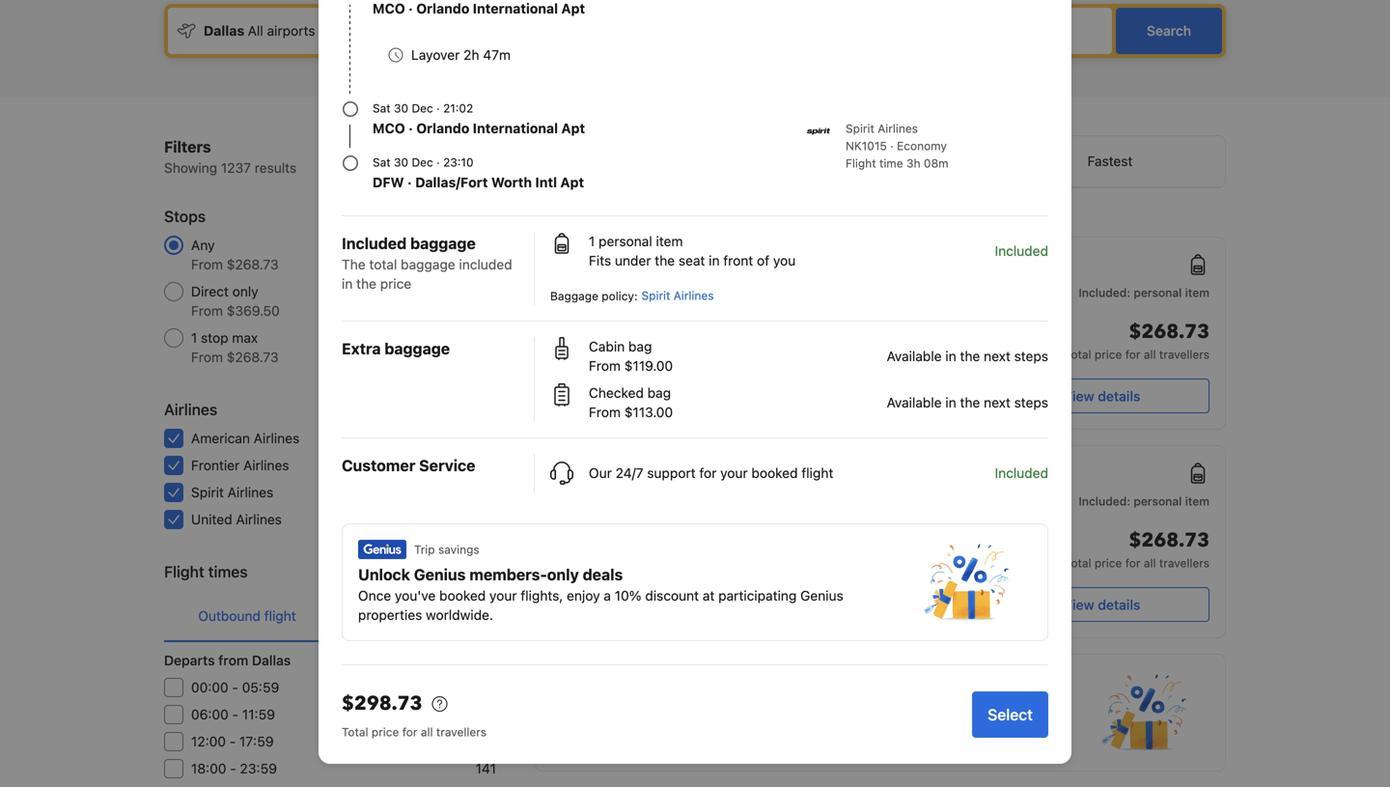 Task type: locate. For each thing, give the bounding box(es) containing it.
1 orlando from the top
[[417, 0, 470, 16]]

0 vertical spatial total
[[1065, 348, 1092, 361]]

once right 506
[[551, 718, 584, 734]]

ewr left 30 dec on the bottom
[[613, 575, 639, 588]]

once down unlock
[[358, 588, 391, 604]]

max
[[232, 330, 258, 346]]

0 vertical spatial worldwide.
[[426, 607, 493, 623]]

1 included: from the top
[[1079, 286, 1131, 299]]

participating
[[719, 588, 797, 604], [912, 718, 990, 734]]

0 horizontal spatial flight
[[164, 563, 204, 581]]

1 vertical spatial flight
[[164, 563, 204, 581]]

- left 17:59
[[230, 733, 236, 749]]

airlines down policy:
[[584, 310, 624, 324]]

- left 05:59
[[232, 679, 238, 695]]

spirit inside spirit airlines nk1015 · economy flight time 3h 08m
[[846, 122, 875, 135]]

included
[[459, 256, 512, 272]]

-
[[232, 679, 238, 695], [232, 706, 239, 722], [230, 733, 236, 749], [230, 761, 236, 776]]

0 vertical spatial booked
[[752, 465, 798, 481]]

2 included: personal item from the top
[[1079, 494, 1210, 508]]

0 vertical spatial next
[[984, 348, 1011, 364]]

0 vertical spatial travellers
[[1160, 348, 1210, 361]]

0 vertical spatial personal
[[599, 233, 653, 249]]

0 horizontal spatial properties
[[358, 607, 422, 623]]

bag
[[629, 338, 652, 354], [648, 385, 671, 401]]

1 inside 1 stop max from $268.73
[[191, 330, 197, 346]]

- left 11:59
[[232, 706, 239, 722]]

9h
[[769, 464, 783, 477]]

$298.73
[[342, 691, 423, 717]]

dec
[[412, 101, 433, 115], [412, 155, 433, 169], [666, 278, 688, 292], [667, 366, 688, 380], [667, 575, 688, 588], [941, 575, 963, 588]]

mco · orlando international apt
[[373, 0, 585, 16]]

you
[[773, 253, 796, 268]]

2 next from the top
[[984, 395, 1011, 410]]

1 vertical spatial international
[[473, 120, 558, 136]]

orlando down 21:02
[[417, 120, 470, 136]]

2 steps from the top
[[1015, 395, 1049, 410]]

view
[[1064, 388, 1095, 404], [1064, 597, 1095, 613]]

in inside included baggage the total baggage included in the price
[[342, 276, 353, 292]]

. inside 15:09 ewr . 30 dec
[[642, 362, 646, 376]]

spirit up nk1015
[[846, 122, 875, 135]]

0 horizontal spatial stop
[[201, 330, 228, 346]]

enjoy inside unlock genius members-only deals once you've booked your flights, enjoy a 10% discount at participating genius properties worldwide.
[[567, 588, 600, 604]]

0 vertical spatial item
[[656, 233, 683, 249]]

only left 'deals'
[[547, 565, 579, 584]]

0 vertical spatial international
[[473, 0, 558, 16]]

international inside "sat 30 dec · 21:02 mco · orlando international apt"
[[473, 120, 558, 136]]

. inside 23:10 .
[[917, 362, 920, 376]]

1 included: personal item from the top
[[1079, 286, 1210, 299]]

flight up dallas
[[264, 608, 296, 624]]

once you've booked your flights, enjoy a 10% discount at participating genius properties worldwide.
[[551, 718, 1037, 753]]

·
[[409, 0, 413, 16], [437, 101, 440, 115], [409, 120, 413, 136], [891, 139, 894, 153], [437, 155, 440, 169], [408, 174, 412, 190]]

tab list for prices may change if there are
[[536, 136, 1226, 188]]

spirit right policy:
[[642, 289, 671, 302]]

your inside once you've booked your flights, enjoy a 10% discount at participating genius properties worldwide.
[[683, 718, 710, 734]]

spirit
[[846, 122, 875, 135], [642, 289, 671, 302], [551, 310, 580, 324], [551, 398, 580, 411], [191, 484, 224, 500], [551, 519, 580, 532]]

47m
[[483, 47, 511, 63]]

18:00
[[191, 761, 226, 776]]

a inside unlock genius members-only deals once you've booked your flights, enjoy a 10% discount at participating genius properties worldwide.
[[604, 588, 611, 604]]

0 vertical spatial stop
[[201, 330, 228, 346]]

2 vertical spatial travellers
[[436, 725, 487, 739]]

nk1015
[[846, 139, 887, 153]]

1 vertical spatial $268.73 total price for all travellers
[[1065, 527, 1210, 570]]

bag up $113.00
[[648, 385, 671, 401]]

available in the next steps for $113.00
[[887, 395, 1049, 410]]

any
[[191, 237, 215, 253]]

2 view details button from the top
[[995, 587, 1210, 622]]

international up 47m
[[473, 0, 558, 16]]

international up worth
[[473, 120, 558, 136]]

- for 12:00
[[230, 733, 236, 749]]

flight right return
[[420, 608, 452, 624]]

1 vertical spatial discount
[[839, 718, 892, 734]]

1 horizontal spatial your
[[683, 718, 710, 734]]

1 horizontal spatial worldwide.
[[619, 737, 687, 753]]

141
[[476, 761, 496, 776]]

bag inside cabin bag from $119.00
[[629, 338, 652, 354]]

genius image
[[358, 540, 407, 559], [358, 540, 407, 559], [924, 544, 1009, 621], [1102, 674, 1187, 751]]

12:00
[[191, 733, 226, 749]]

2 international from the top
[[473, 120, 558, 136]]

airlines down seat
[[674, 289, 714, 302]]

23:10 inside sat 30 dec · 23:10 dfw · dallas/fort worth intl apt
[[443, 155, 474, 169]]

dallas/fort
[[415, 174, 488, 190]]

1 horizontal spatial participating
[[912, 718, 990, 734]]

spirit left checked
[[551, 398, 580, 411]]

view for 23:10 .
[[1064, 388, 1095, 404]]

price inside included baggage the total baggage included in the price
[[380, 276, 412, 292]]

1 vertical spatial 15:09
[[613, 552, 656, 570]]

from down cabin
[[589, 358, 621, 374]]

1 vertical spatial apt
[[562, 120, 585, 136]]

stop inside 1 stop max from $268.73
[[201, 330, 228, 346]]

view details button for 23:10 30 dec
[[995, 587, 1210, 622]]

1 vertical spatial bag
[[648, 385, 671, 401]]

next
[[984, 348, 1011, 364], [984, 395, 1011, 410]]

15:09 up 30 dec on the bottom
[[613, 552, 656, 570]]

1 details from the top
[[1098, 388, 1141, 404]]

15:09 for 15:09 ewr . 30 dec
[[613, 343, 656, 362]]

1237 left results
[[221, 160, 251, 176]]

1 horizontal spatial you've
[[588, 718, 629, 734]]

sat inside sat 30 dec · 23:10 dfw · dallas/fort worth intl apt
[[373, 155, 391, 169]]

properties inside unlock genius members-only deals once you've booked your flights, enjoy a 10% discount at participating genius properties worldwide.
[[358, 607, 422, 623]]

members-
[[470, 565, 547, 584]]

2 included: from the top
[[1079, 494, 1131, 508]]

once inside unlock genius members-only deals once you've booked your flights, enjoy a 10% discount at participating genius properties worldwide.
[[358, 588, 391, 604]]

- for 00:00
[[232, 679, 238, 695]]

30 for dfw
[[394, 155, 409, 169]]

bag inside 'checked bag from $113.00'
[[648, 385, 671, 401]]

1 horizontal spatial 10%
[[808, 718, 835, 734]]

2 horizontal spatial genius
[[994, 718, 1037, 734]]

1 vertical spatial view details button
[[995, 587, 1210, 622]]

27
[[649, 278, 663, 292]]

0 vertical spatial flight
[[846, 156, 877, 170]]

0 vertical spatial bag
[[629, 338, 652, 354]]

sat
[[373, 101, 391, 115], [373, 155, 391, 169]]

mco inside "sat 30 dec · 21:02 mco · orlando international apt"
[[373, 120, 405, 136]]

from for cabin bag
[[589, 358, 621, 374]]

baggage
[[550, 289, 599, 303]]

flight
[[802, 465, 834, 481], [264, 608, 296, 624], [420, 608, 452, 624]]

stop
[[201, 330, 228, 346], [780, 578, 804, 591]]

2 details from the top
[[1098, 597, 1141, 613]]

0 horizontal spatial worldwide.
[[426, 607, 493, 623]]

0 vertical spatial only
[[232, 283, 259, 299]]

2 sat from the top
[[373, 155, 391, 169]]

apt
[[562, 0, 585, 16], [562, 120, 585, 136], [561, 174, 584, 190]]

available for from $119.00
[[887, 348, 942, 364]]

total
[[1065, 348, 1092, 361], [1065, 556, 1092, 570], [342, 725, 368, 739]]

1 vertical spatial travellers
[[1160, 556, 1210, 570]]

dfw inside sat 30 dec · 23:10 dfw · dallas/fort worth intl apt
[[373, 174, 404, 190]]

0 horizontal spatial discount
[[645, 588, 699, 604]]

1 15:09 from the top
[[613, 343, 656, 362]]

2 vertical spatial booked
[[633, 718, 679, 734]]

tab list containing outbound flight
[[164, 591, 496, 643]]

2 vertical spatial 1
[[771, 578, 777, 591]]

only inside unlock genius members-only deals once you've booked your flights, enjoy a 10% discount at participating genius properties worldwide.
[[547, 565, 579, 584]]

cheapest
[[851, 153, 911, 169]]

10% inside unlock genius members-only deals once you've booked your flights, enjoy a 10% discount at participating genius properties worldwide.
[[615, 588, 642, 604]]

0 vertical spatial details
[[1098, 388, 1141, 404]]

only inside 'direct only from $369.50'
[[232, 283, 259, 299]]

from down checked
[[589, 404, 621, 420]]

enjoy inside once you've booked your flights, enjoy a 10% discount at participating genius properties worldwide.
[[760, 718, 793, 734]]

1 vertical spatial total
[[1065, 556, 1092, 570]]

12:00 - 17:59
[[191, 733, 274, 749]]

1 available in the next steps from the top
[[887, 348, 1049, 364]]

0 vertical spatial 15:09
[[613, 343, 656, 362]]

baggage right total
[[401, 256, 456, 272]]

from down 'direct only from $369.50' at the left of the page
[[191, 349, 223, 365]]

00:00
[[191, 679, 229, 695]]

1 horizontal spatial tab list
[[536, 136, 1226, 188]]

worldwide. down members-
[[426, 607, 493, 623]]

0 horizontal spatial dfw
[[373, 174, 404, 190]]

1 vertical spatial details
[[1098, 597, 1141, 613]]

prices
[[535, 206, 569, 219]]

0 vertical spatial available
[[887, 348, 942, 364]]

1 vertical spatial all
[[1144, 556, 1157, 570]]

view details for 23:10 30 dec
[[1064, 597, 1141, 613]]

1 vertical spatial 10%
[[808, 718, 835, 734]]

1 horizontal spatial stop
[[780, 578, 804, 591]]

1 vertical spatial mco
[[373, 120, 405, 136]]

properties down "$298.73" region
[[551, 737, 615, 753]]

0 horizontal spatial 1237
[[221, 160, 251, 176]]

flights, inside once you've booked your flights, enjoy a 10% discount at participating genius properties worldwide.
[[714, 718, 757, 734]]

for
[[1126, 348, 1141, 361], [700, 465, 717, 481], [1126, 556, 1141, 570], [402, 725, 418, 739]]

10%
[[615, 588, 642, 604], [808, 718, 835, 734]]

15:09 ewr . 30 dec
[[613, 343, 688, 380]]

1 vertical spatial available in the next steps
[[887, 395, 1049, 410]]

1 view details from the top
[[1064, 388, 1141, 404]]

1 vertical spatial available
[[887, 395, 942, 410]]

30 inside 15:09 ewr . 30 dec
[[649, 366, 663, 380]]

1 $268.73 total price for all travellers from the top
[[1065, 319, 1210, 361]]

flight right 9h
[[802, 465, 834, 481]]

trip
[[414, 543, 435, 556]]

only up $369.50
[[232, 283, 259, 299]]

orlando inside "sat 30 dec · 21:02 mco · orlando international apt"
[[417, 120, 470, 136]]

front
[[724, 253, 754, 268]]

2 available from the top
[[887, 395, 942, 410]]

tab list containing cheapest
[[536, 136, 1226, 188]]

1 vertical spatial view
[[1064, 597, 1095, 613]]

orlando up layover
[[417, 0, 470, 16]]

airlines up 'deals'
[[584, 519, 624, 532]]

2 15:09 from the top
[[613, 552, 656, 570]]

- right 18:00
[[230, 761, 236, 776]]

included:
[[1079, 286, 1131, 299], [1079, 494, 1131, 508]]

dfw down 13:58
[[613, 278, 639, 292]]

sat inside "sat 30 dec · 21:02 mco · orlando international apt"
[[373, 101, 391, 115]]

prices may change if there are additional baggage fees
[[535, 206, 835, 219]]

. inside 13:58 dfw . 27 dec
[[643, 274, 646, 288]]

0 horizontal spatial enjoy
[[567, 588, 600, 604]]

23:10 30 dec
[[920, 552, 963, 588]]

00:00 - 05:59
[[191, 679, 279, 695]]

booked inside unlock genius members-only deals once you've booked your flights, enjoy a 10% discount at participating genius properties worldwide.
[[440, 588, 486, 604]]

baggage left fees
[[761, 206, 808, 219]]

1 vertical spatial once
[[551, 718, 584, 734]]

tab list
[[536, 136, 1226, 188], [164, 591, 496, 643]]

30 inside sat 30 dec · 23:10 dfw · dallas/fort worth intl apt
[[394, 155, 409, 169]]

$268.73 total price for all travellers for 23:10 30 dec
[[1065, 527, 1210, 570]]

1 available from the top
[[887, 348, 942, 364]]

1 view details button from the top
[[995, 379, 1210, 413]]

1 vertical spatial booked
[[440, 588, 486, 604]]

from inside 'checked bag from $113.00'
[[589, 404, 621, 420]]

1 horizontal spatial genius
[[801, 588, 844, 604]]

1 horizontal spatial flights,
[[714, 718, 757, 734]]

1 vertical spatial 23:10
[[920, 343, 963, 362]]

0 vertical spatial sat
[[373, 101, 391, 115]]

1 horizontal spatial flight
[[846, 156, 877, 170]]

$268.73 total price for all travellers for 23:10 .
[[1065, 319, 1210, 361]]

0 horizontal spatial flight
[[264, 608, 296, 624]]

13m
[[787, 255, 810, 268]]

1 inside the 1 personal item fits under the seat in front of you
[[589, 233, 595, 249]]

airlines up the 'economy'
[[878, 122, 918, 135]]

1237 inside filters showing 1237 results
[[221, 160, 251, 176]]

1 horizontal spatial only
[[547, 565, 579, 584]]

· up layover
[[409, 0, 413, 16]]

worth
[[491, 174, 532, 190]]

ewr up checked
[[613, 366, 639, 380]]

0 vertical spatial all
[[1144, 348, 1157, 361]]

15:09 inside 15:09 ewr . 30 dec
[[613, 343, 656, 362]]

1
[[589, 233, 595, 249], [191, 330, 197, 346], [771, 578, 777, 591]]

frontier airlines
[[191, 457, 289, 473]]

30 inside 23:10 30 dec
[[923, 575, 938, 588]]

3h
[[907, 156, 921, 170]]

available in the next steps for $119.00
[[887, 348, 1049, 364]]

21:02
[[443, 101, 473, 115]]

24/7
[[616, 465, 644, 481]]

flights,
[[521, 588, 563, 604], [714, 718, 757, 734]]

2 orlando from the top
[[417, 120, 470, 136]]

once
[[358, 588, 391, 604], [551, 718, 584, 734]]

0 vertical spatial 1237
[[221, 160, 251, 176]]

1 vertical spatial orlando
[[417, 120, 470, 136]]

1 vertical spatial tab list
[[164, 591, 496, 643]]

0 vertical spatial orlando
[[417, 0, 470, 16]]

you've inside once you've booked your flights, enjoy a 10% discount at participating genius properties worldwide.
[[588, 718, 629, 734]]

1 view from the top
[[1064, 388, 1095, 404]]

participating inside once you've booked your flights, enjoy a 10% discount at participating genius properties worldwide.
[[912, 718, 990, 734]]

included: personal item for 23:10 30 dec
[[1079, 494, 1210, 508]]

· down layover
[[409, 120, 413, 136]]

1 vertical spatial flights,
[[714, 718, 757, 734]]

1 vertical spatial item
[[1186, 286, 1210, 299]]

our 24/7 support for your booked flight
[[589, 465, 834, 481]]

total
[[369, 256, 397, 272]]

0 vertical spatial $268.73 total price for all travellers
[[1065, 319, 1210, 361]]

once inside once you've booked your flights, enjoy a 10% discount at participating genius properties worldwide.
[[551, 718, 584, 734]]

30 inside "sat 30 dec · 21:02 mco · orlando international apt"
[[394, 101, 409, 115]]

item
[[656, 233, 683, 249], [1186, 286, 1210, 299], [1186, 494, 1210, 508]]

layover 2h 47m
[[411, 47, 511, 63]]

worldwide. down "$298.73" region
[[619, 737, 687, 753]]

airlines right united at the left of page
[[236, 511, 282, 527]]

discount inside once you've booked your flights, enjoy a 10% discount at participating genius properties worldwide.
[[839, 718, 892, 734]]

1 vertical spatial participating
[[912, 718, 990, 734]]

0 vertical spatial steps
[[1015, 348, 1049, 364]]

properties
[[358, 607, 422, 623], [551, 737, 615, 753]]

1 vertical spatial worldwide.
[[619, 737, 687, 753]]

details
[[1098, 388, 1141, 404], [1098, 597, 1141, 613]]

from down any
[[191, 256, 223, 272]]

from inside 'direct only from $369.50'
[[191, 303, 223, 319]]

08:57
[[613, 464, 658, 482]]

2 available in the next steps from the top
[[887, 395, 1049, 410]]

2 $268.73 total price for all travellers from the top
[[1065, 527, 1210, 570]]

1237 up included
[[466, 237, 496, 253]]

your
[[721, 465, 748, 481], [490, 588, 517, 604], [683, 718, 710, 734]]

0 horizontal spatial participating
[[719, 588, 797, 604]]

0 vertical spatial 23:10
[[443, 155, 474, 169]]

1 vertical spatial included:
[[1079, 494, 1131, 508]]

select
[[988, 705, 1033, 724]]

genius inside once you've booked your flights, enjoy a 10% discount at participating genius properties worldwide.
[[994, 718, 1037, 734]]

1 horizontal spatial flight
[[420, 608, 452, 624]]

· up time
[[891, 139, 894, 153]]

a
[[604, 588, 611, 604], [797, 718, 804, 734]]

0 vertical spatial included:
[[1079, 286, 1131, 299]]

0 horizontal spatial booked
[[440, 588, 486, 604]]

7h
[[770, 255, 784, 268]]

2 vertical spatial all
[[421, 725, 433, 739]]

you've
[[395, 588, 436, 604], [588, 718, 629, 734]]

0 vertical spatial tab list
[[536, 136, 1226, 188]]

view details
[[1064, 388, 1141, 404], [1064, 597, 1141, 613]]

bag up the $119.00
[[629, 338, 652, 354]]

from inside the any from $268.73
[[191, 256, 223, 272]]

2 ewr from the top
[[613, 575, 639, 588]]

1 steps from the top
[[1015, 348, 1049, 364]]

0 horizontal spatial tab list
[[164, 591, 496, 643]]

item for 23:10 .
[[1186, 286, 1210, 299]]

1 next from the top
[[984, 348, 1011, 364]]

view for 23:10 30 dec
[[1064, 597, 1095, 613]]

2 mco from the top
[[373, 120, 405, 136]]

from inside cabin bag from $119.00
[[589, 358, 621, 374]]

spirit airlines down cabin
[[551, 398, 624, 411]]

2 view details from the top
[[1064, 597, 1141, 613]]

0 vertical spatial view
[[1064, 388, 1095, 404]]

next for from $113.00
[[984, 395, 1011, 410]]

united
[[191, 511, 232, 527]]

at inside unlock genius members-only deals once you've booked your flights, enjoy a 10% discount at participating genius properties worldwide.
[[703, 588, 715, 604]]

15:09
[[613, 343, 656, 362], [613, 552, 656, 570]]

- for 18:00
[[230, 761, 236, 776]]

2 vertical spatial your
[[683, 718, 710, 734]]

available for from $113.00
[[887, 395, 942, 410]]

baggage policy: spirit airlines
[[550, 289, 714, 303]]

flight left times
[[164, 563, 204, 581]]

1 ewr from the top
[[613, 366, 639, 380]]

properties down unlock
[[358, 607, 422, 623]]

flight down nk1015
[[846, 156, 877, 170]]

23:10 inside 23:10 .
[[920, 343, 963, 362]]

mco
[[373, 0, 405, 16], [373, 120, 405, 136]]

you've inside unlock genius members-only deals once you've booked your flights, enjoy a 10% discount at participating genius properties worldwide.
[[395, 588, 436, 604]]

dec inside 13:58 dfw . 27 dec
[[666, 278, 688, 292]]

details for 23:10 .
[[1098, 388, 1141, 404]]

the
[[655, 253, 675, 268], [356, 276, 377, 292], [960, 348, 981, 364], [960, 395, 981, 410]]

0 vertical spatial flights,
[[521, 588, 563, 604]]

- for 06:00
[[232, 706, 239, 722]]

included: for 23:10 .
[[1079, 286, 1131, 299]]

15:09 up checked
[[613, 343, 656, 362]]

0 vertical spatial dfw
[[373, 174, 404, 190]]

2 view from the top
[[1064, 597, 1095, 613]]

if
[[641, 206, 648, 219]]

2 vertical spatial apt
[[561, 174, 584, 190]]

airlines up frontier airlines
[[254, 430, 300, 446]]

from down direct on the left of page
[[191, 303, 223, 319]]

0 vertical spatial 1
[[589, 233, 595, 249]]

30 for mco
[[394, 101, 409, 115]]

a inside once you've booked your flights, enjoy a 10% discount at participating genius properties worldwide.
[[797, 718, 804, 734]]

return flight button
[[330, 591, 496, 641]]

there
[[652, 206, 680, 219]]

baggage up included
[[411, 234, 476, 253]]

. for 15:09
[[642, 362, 646, 376]]

available
[[887, 348, 942, 364], [887, 395, 942, 410]]

$268.73 total price for all travellers
[[1065, 319, 1210, 361], [1065, 527, 1210, 570]]

0 vertical spatial discount
[[645, 588, 699, 604]]

are
[[683, 206, 701, 219]]

discount
[[645, 588, 699, 604], [839, 718, 892, 734]]

0 horizontal spatial 1
[[191, 330, 197, 346]]

0 vertical spatial at
[[703, 588, 715, 604]]

0 horizontal spatial a
[[604, 588, 611, 604]]

· inside spirit airlines nk1015 · economy flight time 3h 08m
[[891, 139, 894, 153]]

1 vertical spatial included: personal item
[[1079, 494, 1210, 508]]

price
[[380, 276, 412, 292], [1095, 348, 1123, 361], [1095, 556, 1123, 570], [372, 725, 399, 739]]

0 vertical spatial available in the next steps
[[887, 348, 1049, 364]]

dfw left "dallas/fort"
[[373, 174, 404, 190]]

1 horizontal spatial at
[[896, 718, 908, 734]]

flight inside spirit airlines nk1015 · economy flight time 3h 08m
[[846, 156, 877, 170]]

1 sat from the top
[[373, 101, 391, 115]]

0 horizontal spatial at
[[703, 588, 715, 604]]

filters
[[164, 138, 211, 156]]



Task type: vqa. For each thing, say whether or not it's contained in the screenshot.
a
yes



Task type: describe. For each thing, give the bounding box(es) containing it.
spirit airlines link
[[642, 289, 714, 302]]

included inside included baggage the total baggage included in the price
[[342, 234, 407, 253]]

savings
[[438, 543, 480, 556]]

booked inside once you've booked your flights, enjoy a 10% discount at participating genius properties worldwide.
[[633, 718, 679, 734]]

additional
[[704, 206, 757, 219]]

30 dec
[[649, 575, 688, 588]]

cabin bag from $119.00
[[589, 338, 673, 374]]

· left "dallas/fort"
[[408, 174, 412, 190]]

intl
[[535, 174, 557, 190]]

from for direct only
[[191, 303, 223, 319]]

flight for outbound flight
[[264, 608, 296, 624]]

spirit airlines nk1015 · economy flight time 3h 08m
[[846, 122, 949, 170]]

dallas
[[252, 652, 291, 668]]

airlines left $113.00
[[584, 398, 624, 411]]

departs
[[164, 652, 215, 668]]

steps for $113.00
[[1015, 395, 1049, 410]]

worldwide. inside once you've booked your flights, enjoy a 10% discount at participating genius properties worldwide.
[[619, 737, 687, 753]]

american
[[191, 430, 250, 446]]

07m
[[787, 464, 810, 477]]

of
[[757, 253, 770, 268]]

additional baggage fees link
[[704, 206, 835, 219]]

checked
[[589, 385, 644, 401]]

$369.50
[[227, 303, 280, 319]]

airlines inside baggage policy: spirit airlines
[[674, 289, 714, 302]]

fastest
[[1088, 153, 1133, 169]]

search button
[[1116, 8, 1223, 54]]

spirit airlines up 'deals'
[[551, 519, 624, 532]]

american airlines
[[191, 430, 300, 446]]

30 for 30 dec
[[923, 575, 938, 588]]

sat for mco
[[373, 101, 391, 115]]

direct
[[191, 283, 229, 299]]

bag for checked bag
[[648, 385, 671, 401]]

worldwide. inside unlock genius members-only deals once you've booked your flights, enjoy a 10% discount at participating genius properties worldwide.
[[426, 607, 493, 623]]

departs from dallas
[[164, 652, 291, 668]]

personal inside the 1 personal item fits under the seat in front of you
[[599, 233, 653, 249]]

item inside the 1 personal item fits under the seat in front of you
[[656, 233, 683, 249]]

customer
[[342, 456, 416, 475]]

dec inside "sat 30 dec · 21:02 mco · orlando international apt"
[[412, 101, 433, 115]]

at inside once you've booked your flights, enjoy a 10% discount at participating genius properties worldwide.
[[896, 718, 908, 734]]

personal for 23:10 .
[[1134, 286, 1182, 299]]

dec inside sat 30 dec · 23:10 dfw · dallas/fort worth intl apt
[[412, 155, 433, 169]]

included baggage the total baggage included in the price
[[342, 234, 512, 292]]

total price for all travellers
[[342, 725, 487, 739]]

unlock
[[358, 565, 410, 584]]

2 vertical spatial total
[[342, 725, 368, 739]]

travellers for 23:10 .
[[1160, 348, 1210, 361]]

select button
[[973, 691, 1049, 738]]

2h
[[464, 47, 479, 63]]

13:58 dfw . 27 dec
[[613, 255, 688, 292]]

properties inside once you've booked your flights, enjoy a 10% discount at participating genius properties worldwide.
[[551, 737, 615, 753]]

11:59
[[242, 706, 275, 722]]

deals
[[583, 565, 623, 584]]

1 international from the top
[[473, 0, 558, 16]]

$268.73 inside 1 stop max from $268.73
[[227, 349, 279, 365]]

united airlines
[[191, 511, 282, 527]]

spirit airlines down baggage
[[551, 310, 624, 324]]

492
[[471, 430, 496, 446]]

stop for 1 stop max from $268.73
[[201, 330, 228, 346]]

all for 23:10 30 dec
[[1144, 556, 1157, 570]]

stops
[[164, 207, 206, 226]]

2 horizontal spatial 1
[[771, 578, 777, 591]]

23:10 for 23:10 .
[[920, 343, 963, 362]]

$298.73 region
[[342, 689, 957, 723]]

spirit down baggage
[[551, 310, 580, 324]]

our
[[589, 465, 612, 481]]

change
[[598, 206, 638, 219]]

flights, inside unlock genius members-only deals once you've booked your flights, enjoy a 10% discount at participating genius properties worldwide.
[[521, 588, 563, 604]]

tab list for departs from dallas
[[164, 591, 496, 643]]

your inside unlock genius members-only deals once you've booked your flights, enjoy a 10% discount at participating genius properties worldwide.
[[490, 588, 517, 604]]

spirit up united at the left of page
[[191, 484, 224, 500]]

frontier
[[191, 457, 240, 473]]

dfw inside 13:58 dfw . 27 dec
[[613, 278, 639, 292]]

bag for cabin bag
[[629, 338, 652, 354]]

return
[[375, 608, 416, 624]]

06:00
[[191, 706, 229, 722]]

flight times
[[164, 563, 248, 581]]

airlines up 'american'
[[164, 400, 218, 419]]

view details for 23:10 .
[[1064, 388, 1141, 404]]

08m
[[924, 156, 949, 170]]

flight for return flight
[[420, 608, 452, 624]]

10% inside once you've booked your flights, enjoy a 10% discount at participating genius properties worldwide.
[[808, 718, 835, 734]]

sat for dfw
[[373, 155, 391, 169]]

from inside 1 stop max from $268.73
[[191, 349, 223, 365]]

from
[[218, 652, 248, 668]]

$268.73 inside the any from $268.73
[[227, 256, 279, 272]]

economy
[[897, 139, 947, 153]]

discount inside unlock genius members-only deals once you've booked your flights, enjoy a 10% discount at participating genius properties worldwide.
[[645, 588, 699, 604]]

1 for 1 stop max
[[191, 330, 197, 346]]

included: for 23:10 30 dec
[[1079, 494, 1131, 508]]

23:10 for 23:10 30 dec
[[920, 552, 963, 570]]

23:10 .
[[914, 343, 963, 376]]

travellers for 23:10 30 dec
[[1160, 556, 1210, 570]]

15:09 for 15:09
[[613, 552, 656, 570]]

506
[[471, 733, 496, 749]]

service
[[419, 456, 476, 475]]

next for from $119.00
[[984, 348, 1011, 364]]

ewr inside 15:09 ewr . 30 dec
[[613, 366, 639, 380]]

spirit airlines image
[[807, 120, 831, 143]]

item for 23:10 30 dec
[[1186, 494, 1210, 508]]

airlines down "american airlines"
[[243, 457, 289, 473]]

1 vertical spatial genius
[[801, 588, 844, 604]]

. for 13:58
[[643, 274, 646, 288]]

1 mco from the top
[[373, 0, 405, 16]]

layover
[[411, 47, 460, 63]]

under
[[615, 253, 651, 268]]

included: personal item for 23:10 .
[[1079, 286, 1210, 299]]

the inside included baggage the total baggage included in the price
[[356, 276, 377, 292]]

airlines down frontier airlines
[[228, 484, 274, 500]]

all for 23:10 .
[[1144, 348, 1157, 361]]

05:59
[[242, 679, 279, 695]]

trip savings
[[414, 543, 480, 556]]

total for 23:10 .
[[1065, 348, 1092, 361]]

18:00 - 23:59
[[191, 761, 277, 776]]

· left 21:02
[[437, 101, 440, 115]]

in inside the 1 personal item fits under the seat in front of you
[[709, 253, 720, 268]]

sat 30 dec · 23:10 dfw · dallas/fort worth intl apt
[[373, 155, 584, 190]]

2 horizontal spatial flight
[[802, 465, 834, 481]]

fees
[[812, 206, 835, 219]]

0 vertical spatial your
[[721, 465, 748, 481]]

0 vertical spatial apt
[[562, 0, 585, 16]]

outbound flight
[[198, 608, 296, 624]]

extra baggage
[[342, 339, 450, 358]]

from for checked bag
[[589, 404, 621, 420]]

sat 30 dec · 21:02 mco · orlando international apt
[[373, 101, 585, 136]]

checked bag from $113.00
[[589, 385, 673, 420]]

427
[[472, 511, 496, 527]]

1 for 1 personal item
[[589, 233, 595, 249]]

search
[[1147, 23, 1192, 39]]

participating inside unlock genius members-only deals once you've booked your flights, enjoy a 10% discount at participating genius properties worldwide.
[[719, 588, 797, 604]]

spirit inside baggage policy: spirit airlines
[[642, 289, 671, 302]]

the inside the 1 personal item fits under the seat in front of you
[[655, 253, 675, 268]]

$119.00
[[625, 358, 673, 374]]

steps for $119.00
[[1015, 348, 1049, 364]]

apt inside sat 30 dec · 23:10 dfw · dallas/fort worth intl apt
[[561, 174, 584, 190]]

1 stop
[[771, 578, 804, 591]]

13:58
[[613, 255, 656, 274]]

1 vertical spatial 1237
[[466, 237, 496, 253]]

06:00 - 11:59
[[191, 706, 275, 722]]

7h 13m
[[770, 255, 810, 268]]

total for 23:10 30 dec
[[1065, 556, 1092, 570]]

dec inside 15:09 ewr . 30 dec
[[667, 366, 688, 380]]

spirit up unlock genius members-only deals once you've booked your flights, enjoy a 10% discount at participating genius properties worldwide.
[[551, 519, 580, 532]]

seat
[[679, 253, 705, 268]]

any from $268.73
[[191, 237, 279, 272]]

stop for 1 stop
[[780, 578, 804, 591]]

filters showing 1237 results
[[164, 138, 297, 176]]

view details button for 23:10 .
[[995, 379, 1210, 413]]

airlines inside spirit airlines nk1015 · economy flight time 3h 08m
[[878, 122, 918, 135]]

cheapest button
[[766, 136, 996, 186]]

unlock genius members-only deals once you've booked your flights, enjoy a 10% discount at participating genius properties worldwide.
[[358, 565, 844, 623]]

apt inside "sat 30 dec · 21:02 mco · orlando international apt"
[[562, 120, 585, 136]]

2 horizontal spatial booked
[[752, 465, 798, 481]]

baggage right extra
[[385, 339, 450, 358]]

0 horizontal spatial genius
[[414, 565, 466, 584]]

details for 23:10 30 dec
[[1098, 597, 1141, 613]]

· up "dallas/fort"
[[437, 155, 440, 169]]

results
[[255, 160, 297, 176]]

spirit airlines up united airlines
[[191, 484, 274, 500]]

personal for 23:10 30 dec
[[1134, 494, 1182, 508]]

9h 07m
[[769, 464, 810, 477]]

dec inside 23:10 30 dec
[[941, 575, 963, 588]]



